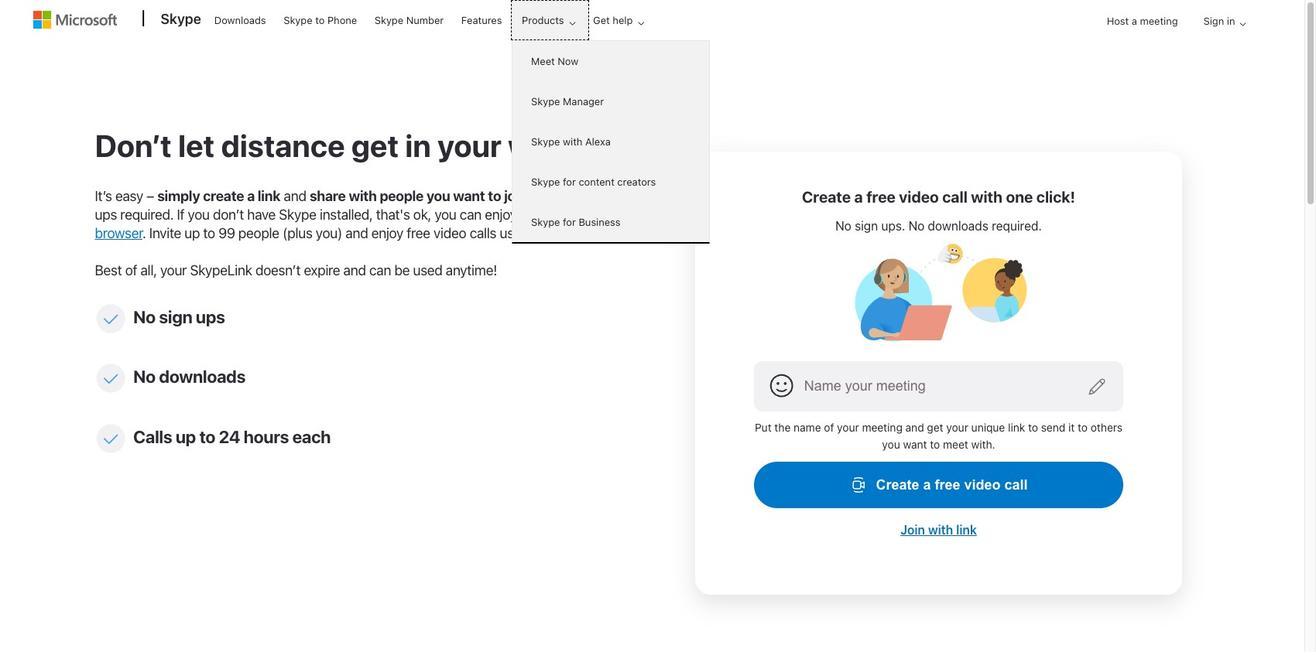 Task type: describe. For each thing, give the bounding box(es) containing it.
you inside put the name of your meeting and get your unique link to send it to others you want to meet with.
[[882, 438, 901, 452]]

your left the way!
[[438, 127, 502, 163]]

join
[[504, 188, 527, 204]]

get
[[593, 14, 610, 26]]

0 horizontal spatial enjoy
[[372, 225, 404, 242]]

a for create a free video call
[[924, 478, 931, 493]]

meet
[[943, 438, 969, 452]]

it inside put the name of your meeting and get your unique link to send it to others you want to meet with.
[[1069, 421, 1075, 434]]

skype for content creators
[[531, 176, 656, 188]]

sign
[[1204, 15, 1225, 27]]

products
[[522, 14, 564, 26]]

and inside put the name of your meeting and get your unique link to send it to others you want to meet with.
[[906, 421, 924, 434]]

share
[[310, 188, 346, 204]]

skype for skype manager
[[531, 95, 560, 108]]

want inside put the name of your meeting and get your unique link to send it to others you want to meet with.
[[903, 438, 928, 452]]

sign in
[[1204, 15, 1236, 27]]

get help
[[593, 14, 633, 26]]

used
[[413, 263, 443, 279]]

get help button
[[583, 1, 657, 39]]

ups inside . no sign ups required. if you don't have skype installed, that's ok, you can enjoy it
[[95, 207, 117, 223]]

open avatar picker image
[[770, 374, 794, 399]]

0 horizontal spatial downloads
[[159, 366, 246, 387]]

skype for skype for content creators
[[531, 176, 560, 188]]

don't
[[213, 207, 244, 223]]

content
[[579, 176, 615, 188]]

skype for business
[[531, 216, 621, 228]]

don't let distance get in your way!
[[95, 127, 577, 163]]

0 horizontal spatial free
[[407, 225, 430, 242]]

don't
[[95, 127, 172, 163]]

put the name of your meeting and get your unique link to send it to others you want to meet with.
[[755, 421, 1123, 452]]

0 horizontal spatial call
[[554, 188, 577, 204]]

in inside menu bar
[[1227, 15, 1236, 27]]

on your browser link
[[95, 207, 576, 242]]

join with link link
[[901, 523, 977, 537]]

for for business
[[563, 216, 576, 228]]

meet now link
[[513, 41, 709, 81]]

1 horizontal spatial required.
[[992, 219, 1042, 233]]

1 vertical spatial can
[[369, 263, 391, 279]]

simply
[[157, 188, 200, 204]]

Name your meeting text field
[[754, 361, 1124, 412]]

phone
[[328, 14, 357, 26]]

it's
[[95, 188, 112, 204]]

to left 99
[[203, 225, 215, 242]]

create a free video call with one click! heading
[[802, 187, 1076, 208]]

and for expire
[[344, 263, 366, 279]]

link inside put the name of your meeting and get your unique link to send it to others you want to meet with.
[[1008, 421, 1026, 434]]

create a free video call
[[876, 478, 1028, 493]]

microsoft image
[[33, 11, 117, 29]]

no sign ups. no downloads required.
[[836, 219, 1042, 233]]

no inside . no sign ups required. if you don't have skype installed, that's ok, you can enjoy it
[[583, 188, 601, 204]]

get inside put the name of your meeting and get your unique link to send it to others you want to meet with.
[[927, 421, 944, 434]]

a for create a free video call with one click!
[[855, 188, 863, 206]]

that's
[[376, 207, 410, 223]]

on your browser
[[95, 207, 576, 242]]

host
[[1107, 15, 1129, 27]]

no for no downloads
[[133, 366, 156, 387]]

menu bar containing host a meeting
[[33, 2, 1272, 82]]

join with link
[[901, 523, 977, 537]]

join
[[901, 523, 925, 537]]

sign in link
[[1192, 2, 1253, 41]]

with.
[[972, 438, 996, 452]]

alexa
[[585, 136, 611, 148]]

24
[[219, 426, 240, 447]]

sign for no sign ups
[[159, 306, 192, 327]]

skype link
[[153, 1, 206, 43]]

installed,
[[320, 207, 373, 223]]

using
[[500, 225, 532, 242]]

your up meet
[[947, 421, 969, 434]]

doesn't
[[255, 263, 301, 279]]

call for create a free video call
[[1005, 478, 1028, 493]]

features
[[461, 14, 502, 26]]

skype for business link
[[513, 202, 709, 242]]

meet
[[531, 55, 555, 67]]

skype inside . no sign ups required. if you don't have skype installed, that's ok, you can enjoy it
[[279, 207, 317, 223]]

unique
[[972, 421, 1006, 434]]

distance
[[221, 127, 345, 163]]

host a meeting
[[1107, 15, 1178, 27]]

with inside heading
[[971, 188, 1003, 206]]

0 horizontal spatial get
[[351, 127, 399, 163]]

downloads link
[[207, 1, 273, 38]]

best
[[95, 263, 122, 279]]

host a meeting link
[[1095, 2, 1191, 41]]

products button
[[512, 1, 588, 39]]

create a free video call with one click!
[[802, 188, 1076, 206]]

it's easy – simply create a link and share with people you want to join the call
[[95, 188, 577, 204]]

. no sign ups required. if you don't have skype installed, that's ok, you can enjoy it
[[95, 188, 629, 223]]

free for create a free video call with one click!
[[867, 188, 896, 206]]

0 horizontal spatial link
[[258, 188, 281, 204]]

ok,
[[413, 207, 431, 223]]

browser
[[95, 225, 143, 242]]

to left 24
[[199, 426, 215, 447]]

easy
[[115, 188, 143, 204]]

to left others
[[1078, 421, 1088, 434]]

your right all,
[[160, 263, 187, 279]]

help
[[613, 14, 633, 26]]

skype manager link
[[513, 81, 709, 122]]

no downloads
[[133, 366, 246, 387]]

calls
[[133, 426, 172, 447]]

skype for content creators link
[[513, 162, 709, 202]]

skype for skype
[[161, 11, 201, 27]]

to left phone
[[315, 14, 325, 26]]

create for create a free video call with one click!
[[802, 188, 851, 206]]

can inside . no sign ups required. if you don't have skype installed, that's ok, you can enjoy it
[[460, 207, 482, 223]]

skype with alexa link
[[513, 122, 709, 162]]

skype manager
[[531, 95, 604, 108]]

skype number link
[[368, 1, 451, 38]]

number
[[406, 14, 444, 26]]



Task type: vqa. For each thing, say whether or not it's contained in the screenshot.
SKYPE MANAGER on the left
yes



Task type: locate. For each thing, give the bounding box(es) containing it.
0 vertical spatial ups
[[95, 207, 117, 223]]

1 horizontal spatial call
[[943, 188, 968, 206]]

the inside put the name of your meeting and get your unique link to send it to others you want to meet with.
[[775, 421, 791, 434]]

in
[[1227, 15, 1236, 27], [405, 127, 431, 163]]

a for host a meeting
[[1132, 15, 1138, 27]]

menu bar
[[33, 2, 1272, 82]]

to left the join on the left top of the page
[[488, 188, 501, 204]]

1 vertical spatial up
[[176, 426, 196, 447]]

video for create a free video call with one click!
[[899, 188, 939, 206]]

call inside heading
[[943, 188, 968, 206]]

0 vertical spatial meeting
[[1140, 15, 1178, 27]]

on
[[531, 207, 546, 223]]

to left meet
[[930, 438, 940, 452]]

creators
[[618, 176, 656, 188]]

your right name
[[837, 421, 859, 434]]

you
[[427, 188, 450, 204], [188, 207, 210, 223], [435, 207, 457, 223], [882, 438, 901, 452]]

way!
[[508, 127, 577, 163]]

ups down it's
[[95, 207, 117, 223]]

1 for from the top
[[563, 176, 576, 188]]

1 horizontal spatial want
[[903, 438, 928, 452]]

1 horizontal spatial it
[[1069, 421, 1075, 434]]

Open avatar picker button
[[767, 371, 797, 402]]

0 vertical spatial link
[[258, 188, 281, 204]]

0 horizontal spatial meeting
[[862, 421, 903, 434]]

you right if
[[188, 207, 210, 223]]

meeting inside put the name of your meeting and get your unique link to send it to others you want to meet with.
[[862, 421, 903, 434]]

2 for from the top
[[563, 216, 576, 228]]

want
[[453, 188, 485, 204], [903, 438, 928, 452]]

skype number
[[375, 14, 444, 26]]

don't let distance get in your way! main content
[[0, 50, 1305, 653]]

calls
[[470, 225, 497, 242]]

skype for skype number
[[375, 14, 404, 26]]

2 horizontal spatial video
[[965, 478, 1001, 493]]

be
[[395, 263, 410, 279]]

1 vertical spatial free
[[407, 225, 430, 242]]

0 vertical spatial it
[[520, 207, 528, 223]]

it left 'on'
[[520, 207, 528, 223]]

get up meet
[[927, 421, 944, 434]]

0 vertical spatial want
[[453, 188, 485, 204]]

link right unique
[[1008, 421, 1026, 434]]

1 vertical spatial video
[[434, 225, 467, 242]]

and down installed,
[[346, 225, 368, 242]]

0 horizontal spatial in
[[405, 127, 431, 163]]

1 horizontal spatial in
[[1227, 15, 1236, 27]]

best of all, your skypelink doesn't expire and can be used anytime!
[[95, 263, 497, 279]]

create for create a free video call
[[876, 478, 920, 493]]

free inside heading
[[867, 188, 896, 206]]

2 vertical spatial link
[[957, 523, 977, 537]]

no down all,
[[133, 306, 156, 327]]

people up that's
[[380, 188, 424, 204]]

skype for skype with alexa
[[531, 136, 560, 148]]

your inside on your browser
[[549, 207, 576, 223]]

sign inside . no sign ups required. if you don't have skype installed, that's ok, you can enjoy it
[[604, 188, 629, 204]]

to left send
[[1029, 421, 1039, 434]]

0 horizontal spatial can
[[369, 263, 391, 279]]

meet now image
[[850, 244, 1028, 342]]

0 vertical spatial the
[[530, 188, 551, 204]]

up right calls
[[176, 426, 196, 447]]

1 vertical spatial of
[[824, 421, 834, 434]]

1 vertical spatial for
[[563, 216, 576, 228]]

it
[[520, 207, 528, 223], [1069, 421, 1075, 434]]

and right expire in the left top of the page
[[344, 263, 366, 279]]

the
[[530, 188, 551, 204], [775, 421, 791, 434]]

all,
[[141, 263, 157, 279]]

up right . invite
[[185, 225, 200, 242]]

1 horizontal spatial can
[[460, 207, 482, 223]]

. invite
[[143, 225, 181, 242]]

1 horizontal spatial create
[[876, 478, 920, 493]]

1 horizontal spatial link
[[957, 523, 977, 537]]

downloads
[[214, 14, 266, 26]]

meeting down name your meeting text field
[[862, 421, 903, 434]]

call up no sign ups. no downloads required.
[[943, 188, 968, 206]]

and left share
[[284, 188, 306, 204]]

create
[[203, 188, 244, 204]]

now
[[558, 55, 579, 67]]

and
[[284, 188, 306, 204], [346, 225, 368, 242], [344, 263, 366, 279], [906, 421, 924, 434]]

calls up to 24 hours each
[[133, 426, 331, 447]]

no
[[583, 188, 601, 204], [836, 219, 852, 233], [909, 219, 925, 233], [133, 306, 156, 327], [133, 366, 156, 387]]

create inside create a free video call with one click! heading
[[802, 188, 851, 206]]

required. inside . no sign ups required. if you don't have skype installed, that's ok, you can enjoy it
[[120, 207, 174, 223]]

with left one
[[971, 188, 1003, 206]]

1 horizontal spatial free
[[867, 188, 896, 206]]

no right .
[[583, 188, 601, 204]]

0 horizontal spatial people
[[238, 225, 279, 242]]

no up calls
[[133, 366, 156, 387]]

for left .
[[563, 176, 576, 188]]

0 vertical spatial can
[[460, 207, 482, 223]]

no right ups.
[[909, 219, 925, 233]]

1 horizontal spatial get
[[927, 421, 944, 434]]

in right "sign"
[[1227, 15, 1236, 27]]

and for you)
[[346, 225, 368, 242]]

ups
[[95, 207, 117, 223], [196, 306, 225, 327]]

a inside create a free video call with one click! heading
[[855, 188, 863, 206]]

downloads down no sign ups
[[159, 366, 246, 387]]

with left alexa
[[563, 136, 583, 148]]

no left ups.
[[836, 219, 852, 233]]

free down ok, at the top left of page
[[407, 225, 430, 242]]

your up skype.
[[549, 207, 576, 223]]

1 vertical spatial ups
[[196, 306, 225, 327]]

of
[[125, 263, 137, 279], [824, 421, 834, 434]]

call inside button
[[1005, 478, 1028, 493]]

click!
[[1037, 188, 1076, 206]]

it right send
[[1069, 421, 1075, 434]]

ups.
[[882, 219, 906, 233]]

0 horizontal spatial want
[[453, 188, 485, 204]]

skype to phone
[[284, 14, 357, 26]]

video up no sign ups. no downloads required.
[[899, 188, 939, 206]]

.
[[577, 188, 580, 204]]

1 horizontal spatial of
[[824, 421, 834, 434]]

1 vertical spatial want
[[903, 438, 928, 452]]

name
[[794, 421, 821, 434]]

required. down –
[[120, 207, 174, 223]]

let
[[178, 127, 215, 163]]

1 horizontal spatial the
[[775, 421, 791, 434]]

downloads down create a free video call with one click! heading
[[928, 219, 989, 233]]

1 vertical spatial meeting
[[862, 421, 903, 434]]

skypelink
[[190, 263, 252, 279]]

0 vertical spatial video
[[899, 188, 939, 206]]

free up ups.
[[867, 188, 896, 206]]

a
[[1132, 15, 1138, 27], [247, 188, 255, 204], [855, 188, 863, 206], [924, 478, 931, 493]]

99
[[219, 225, 235, 242]]

0 vertical spatial downloads
[[928, 219, 989, 233]]

have
[[247, 207, 276, 223]]

one
[[1006, 188, 1033, 206]]

for
[[563, 176, 576, 188], [563, 216, 576, 228]]

for left business
[[563, 216, 576, 228]]

0 horizontal spatial of
[[125, 263, 137, 279]]

0 vertical spatial enjoy
[[485, 207, 517, 223]]

can up calls at top left
[[460, 207, 482, 223]]

0 vertical spatial for
[[563, 176, 576, 188]]

0 horizontal spatial create
[[802, 188, 851, 206]]

it inside . no sign ups required. if you don't have skype installed, that's ok, you can enjoy it
[[520, 207, 528, 223]]

want left meet
[[903, 438, 928, 452]]

0 vertical spatial get
[[351, 127, 399, 163]]

your
[[438, 127, 502, 163], [549, 207, 576, 223], [160, 263, 187, 279], [837, 421, 859, 434], [947, 421, 969, 434]]

1 vertical spatial link
[[1008, 421, 1026, 434]]

anytime!
[[446, 263, 497, 279]]

1 horizontal spatial video
[[899, 188, 939, 206]]

0 vertical spatial people
[[380, 188, 424, 204]]

to
[[315, 14, 325, 26], [488, 188, 501, 204], [203, 225, 215, 242], [1029, 421, 1039, 434], [1078, 421, 1088, 434], [199, 426, 215, 447], [930, 438, 940, 452]]

call down unique
[[1005, 478, 1028, 493]]

meeting inside menu bar
[[1140, 15, 1178, 27]]

no for no sign ups
[[133, 306, 156, 327]]

2 vertical spatial sign
[[159, 306, 192, 327]]

meeting right host at the top of page
[[1140, 15, 1178, 27]]

1 vertical spatial in
[[405, 127, 431, 163]]

video
[[899, 188, 939, 206], [434, 225, 467, 242], [965, 478, 1001, 493]]

video inside heading
[[899, 188, 939, 206]]

up for . invite
[[185, 225, 200, 242]]

–
[[147, 188, 154, 204]]

enjoy down that's
[[372, 225, 404, 242]]

business
[[579, 216, 621, 228]]

a inside create a free video call button
[[924, 478, 931, 493]]

get
[[351, 127, 399, 163], [927, 421, 944, 434]]

up
[[185, 225, 200, 242], [176, 426, 196, 447]]

(plus
[[283, 225, 313, 242]]

get up . no sign ups required. if you don't have skype installed, that's ok, you can enjoy it
[[351, 127, 399, 163]]

1 horizontal spatial downloads
[[928, 219, 989, 233]]

0 vertical spatial free
[[867, 188, 896, 206]]

sign for no sign ups. no downloads required.
[[855, 219, 878, 233]]

of inside put the name of your meeting and get your unique link to send it to others you want to meet with.
[[824, 421, 834, 434]]

1 horizontal spatial meeting
[[1140, 15, 1178, 27]]

video down with.
[[965, 478, 1001, 493]]

skype with alexa
[[531, 136, 611, 148]]

2 vertical spatial free
[[935, 478, 961, 493]]

sign
[[604, 188, 629, 204], [855, 219, 878, 233], [159, 306, 192, 327]]

free inside button
[[935, 478, 961, 493]]

2 horizontal spatial free
[[935, 478, 961, 493]]

0 horizontal spatial the
[[530, 188, 551, 204]]

2 horizontal spatial call
[[1005, 478, 1028, 493]]

video inside button
[[965, 478, 1001, 493]]

call for create a free video call with one click!
[[943, 188, 968, 206]]

skype for skype to phone
[[284, 14, 313, 26]]

the right the put
[[775, 421, 791, 434]]

and down name your meeting text field
[[906, 421, 924, 434]]

free down meet
[[935, 478, 961, 493]]

up for calls
[[176, 426, 196, 447]]

1 horizontal spatial enjoy
[[485, 207, 517, 223]]

send
[[1041, 421, 1066, 434]]

edit text image
[[1088, 378, 1107, 397]]

if
[[177, 207, 185, 223]]

0 vertical spatial in
[[1227, 15, 1236, 27]]

each
[[292, 426, 331, 447]]

1 vertical spatial people
[[238, 225, 279, 242]]

. invite up to 99 people (plus you) and enjoy free video calls using skype.
[[143, 225, 577, 242]]

put
[[755, 421, 772, 434]]

expire
[[304, 263, 340, 279]]

can left be
[[369, 263, 391, 279]]

others
[[1091, 421, 1123, 434]]

0 horizontal spatial ups
[[95, 207, 117, 223]]

you)
[[316, 225, 342, 242]]

create inside create a free video call button
[[876, 478, 920, 493]]

with up installed,
[[349, 188, 377, 204]]

meet now
[[531, 55, 579, 67]]

1 vertical spatial enjoy
[[372, 225, 404, 242]]

skype for skype for business
[[531, 216, 560, 228]]

the up 'on'
[[530, 188, 551, 204]]

you up create a free video call button
[[882, 438, 901, 452]]

0 horizontal spatial it
[[520, 207, 528, 223]]

arrow down image
[[1234, 15, 1253, 33]]

people
[[380, 188, 424, 204], [238, 225, 279, 242]]

1 horizontal spatial people
[[380, 188, 424, 204]]

1 vertical spatial it
[[1069, 421, 1075, 434]]

free for create a free video call
[[935, 478, 961, 493]]

skype.
[[536, 225, 577, 242]]

you up ok, at the top left of page
[[427, 188, 450, 204]]

2 horizontal spatial link
[[1008, 421, 1026, 434]]

0 vertical spatial of
[[125, 263, 137, 279]]

you right ok, at the top left of page
[[435, 207, 457, 223]]

people down have
[[238, 225, 279, 242]]

a inside host a meeting link
[[1132, 15, 1138, 27]]

2 vertical spatial video
[[965, 478, 1001, 493]]

0 vertical spatial up
[[185, 225, 200, 242]]

1 vertical spatial get
[[927, 421, 944, 434]]

link down create a free video call
[[957, 523, 977, 537]]

skype to phone link
[[277, 1, 364, 38]]

call
[[554, 188, 577, 204], [943, 188, 968, 206], [1005, 478, 1028, 493]]

manager
[[563, 95, 604, 108]]

2 horizontal spatial sign
[[855, 219, 878, 233]]

enjoy down the join on the left top of the page
[[485, 207, 517, 223]]

want up calls at top left
[[453, 188, 485, 204]]

link up have
[[258, 188, 281, 204]]

skype
[[161, 11, 201, 27], [284, 14, 313, 26], [375, 14, 404, 26], [531, 95, 560, 108], [531, 136, 560, 148], [531, 176, 560, 188], [279, 207, 317, 223], [531, 216, 560, 228]]

1 vertical spatial the
[[775, 421, 791, 434]]

0 horizontal spatial sign
[[159, 306, 192, 327]]

0 horizontal spatial required.
[[120, 207, 174, 223]]

0 vertical spatial sign
[[604, 188, 629, 204]]

video left calls at top left
[[434, 225, 467, 242]]

in inside main content
[[405, 127, 431, 163]]

required. down one
[[992, 219, 1042, 233]]

enjoy inside . no sign ups required. if you don't have skype installed, that's ok, you can enjoy it
[[485, 207, 517, 223]]

0 vertical spatial create
[[802, 188, 851, 206]]

create a free video call button
[[754, 462, 1124, 509]]

meeting
[[1140, 15, 1178, 27], [862, 421, 903, 434]]

video for create a free video call
[[965, 478, 1001, 493]]

1 horizontal spatial ups
[[196, 306, 225, 327]]

of left all,
[[125, 263, 137, 279]]

hours
[[244, 426, 289, 447]]

and for link
[[284, 188, 306, 204]]

1 vertical spatial sign
[[855, 219, 878, 233]]

call up skype for business
[[554, 188, 577, 204]]

of right name
[[824, 421, 834, 434]]

1 vertical spatial create
[[876, 478, 920, 493]]

ups down skypelink
[[196, 306, 225, 327]]

1 horizontal spatial sign
[[604, 188, 629, 204]]

in up ok, at the top left of page
[[405, 127, 431, 163]]

with right join
[[928, 523, 954, 537]]

for for content
[[563, 176, 576, 188]]

1 vertical spatial downloads
[[159, 366, 246, 387]]

0 horizontal spatial video
[[434, 225, 467, 242]]

skype inside "link"
[[161, 11, 201, 27]]

no for no sign ups. no downloads required.
[[836, 219, 852, 233]]



